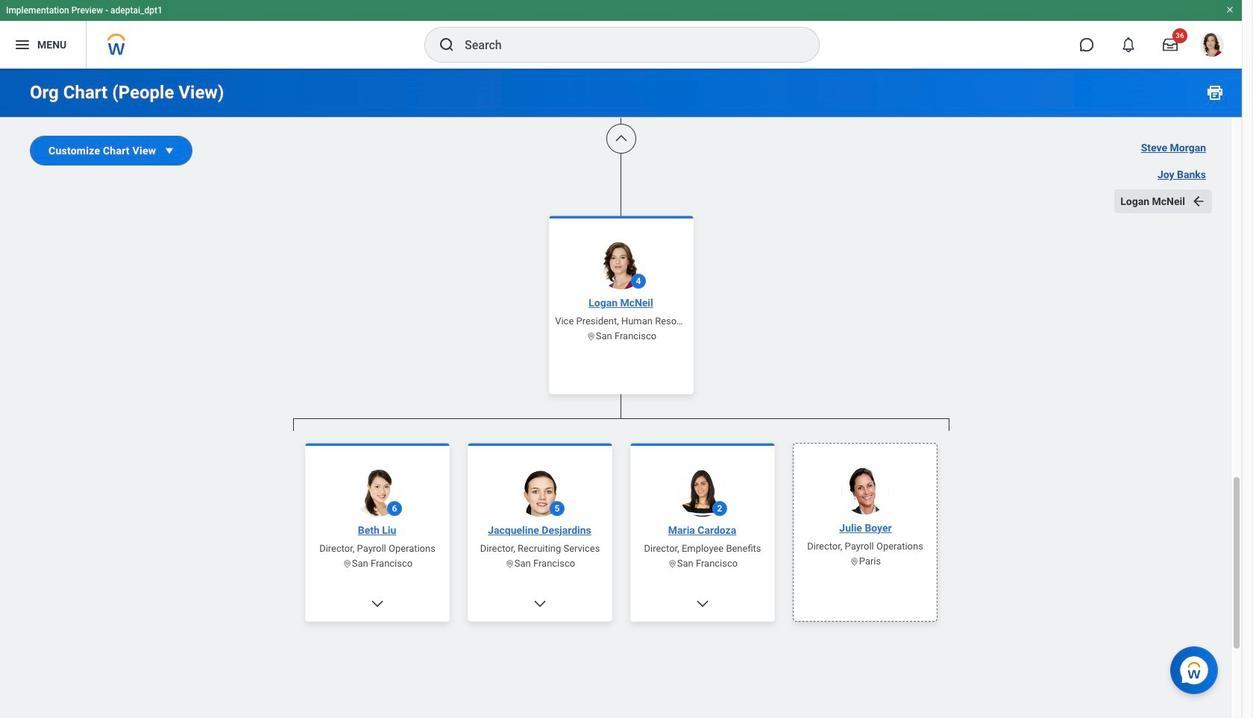 Task type: vqa. For each thing, say whether or not it's contained in the screenshot.
x icon in the top left of the page
no



Task type: describe. For each thing, give the bounding box(es) containing it.
chevron up image
[[614, 131, 629, 146]]

location image
[[667, 559, 677, 568]]

justify image
[[13, 36, 31, 54]]

close environment banner image
[[1226, 5, 1235, 14]]

1 chevron down image from the left
[[532, 596, 547, 611]]

search image
[[438, 36, 456, 54]]

notifications large image
[[1121, 37, 1136, 52]]



Task type: locate. For each thing, give the bounding box(es) containing it.
arrow left image
[[1191, 194, 1206, 209]]

chevron down image
[[370, 596, 385, 611]]

caret down image
[[162, 143, 177, 158]]

Search Workday  search field
[[465, 28, 789, 61]]

banner
[[0, 0, 1242, 69]]

inbox large image
[[1163, 37, 1178, 52]]

location image
[[586, 331, 596, 341], [849, 557, 859, 566], [342, 559, 352, 568], [505, 559, 514, 568]]

logan mcneil, logan mcneil, 4 direct reports element
[[293, 431, 949, 718]]

profile logan mcneil image
[[1200, 33, 1224, 60]]

print org chart image
[[1206, 84, 1224, 101]]

1 horizontal spatial chevron down image
[[695, 596, 710, 611]]

2 chevron down image from the left
[[695, 596, 710, 611]]

chevron down image
[[532, 596, 547, 611], [695, 596, 710, 611]]

0 horizontal spatial chevron down image
[[532, 596, 547, 611]]

main content
[[0, 0, 1242, 718]]



